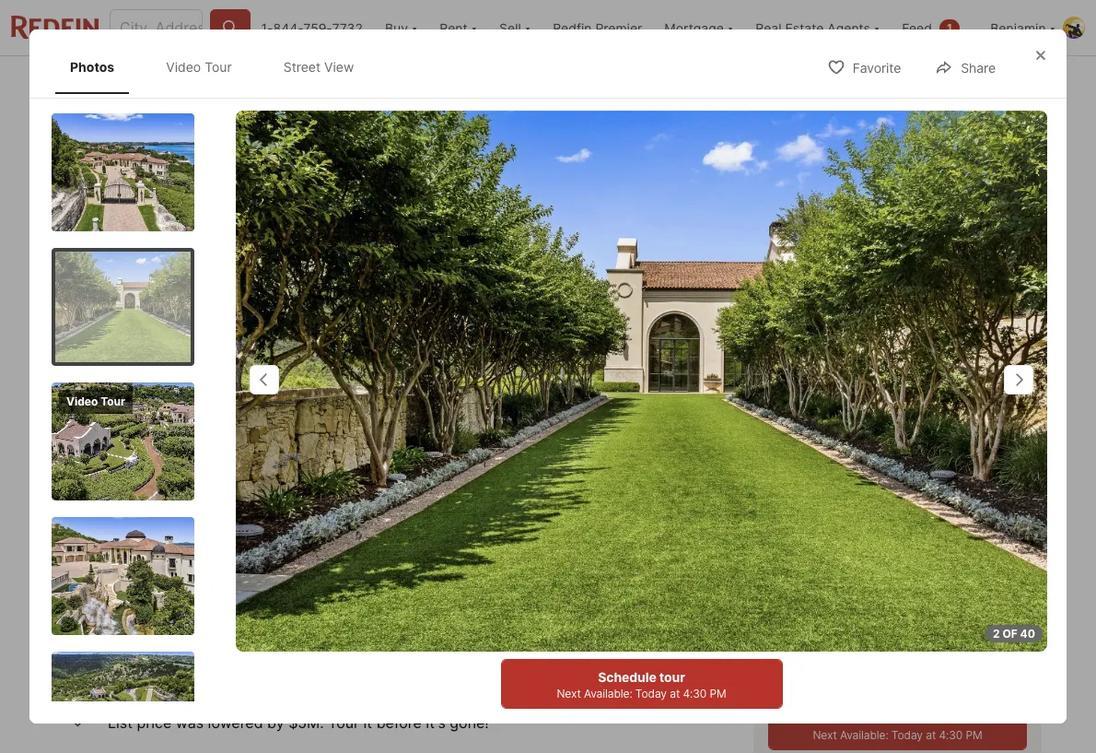 Task type: locate. For each thing, give the bounding box(es) containing it.
tx
[[227, 542, 246, 561]]

video
[[166, 59, 201, 75], [66, 394, 98, 408], [111, 443, 147, 459]]

tour
[[660, 669, 686, 685], [919, 708, 948, 726]]

1 inside nov 1 wednesday
[[787, 564, 803, 604]]

tab list containing overview
[[54, 56, 667, 104]]

nov for 1
[[787, 551, 812, 565]]

tour left via at right
[[898, 655, 926, 668]]

1 vertical spatial at
[[927, 728, 937, 742]]

2 inside "nov 2 thursday"
[[868, 564, 889, 604]]

0 horizontal spatial at
[[670, 687, 680, 701]]

759-
[[304, 20, 332, 35]]

1 horizontal spatial schedule
[[848, 708, 915, 726]]

0 vertical spatial available:
[[584, 687, 633, 701]]

0 vertical spatial 1
[[947, 21, 953, 35]]

out
[[906, 73, 928, 89]]

12400 cedar st, austin, tx 78732 image
[[54, 108, 747, 484], [754, 108, 1042, 292], [754, 300, 1042, 484]]

0 horizontal spatial street
[[212, 443, 250, 459]]

gone!
[[450, 714, 489, 732]]

0 horizontal spatial video
[[66, 394, 98, 408]]

0 vertical spatial street
[[284, 59, 321, 75]]

0 horizontal spatial pm
[[710, 687, 727, 701]]

video tour down submit search icon
[[166, 59, 232, 75]]

lowered
[[208, 714, 263, 732]]

1 horizontal spatial view
[[324, 59, 354, 75]]

1 vertical spatial redfin
[[852, 521, 899, 540]]

nov for 2
[[868, 551, 892, 565]]

redfin premier button
[[542, 0, 654, 55]]

friday
[[949, 602, 982, 614]]

image image
[[52, 113, 194, 231], [55, 251, 191, 362], [52, 382, 194, 500], [52, 517, 194, 635]]

details
[[355, 74, 395, 90]]

1 vertical spatial next
[[813, 728, 838, 742]]

with
[[805, 521, 837, 540]]

0 vertical spatial today
[[636, 687, 667, 701]]

photos
[[968, 443, 1012, 459]]

dialog
[[29, 29, 1067, 753]]

it
[[364, 714, 373, 732]]

tour left "it"
[[328, 714, 359, 732]]

tour inside video tour tab
[[205, 59, 232, 75]]

submit search image
[[221, 18, 239, 37]]

street view inside button
[[212, 443, 284, 459]]

1 horizontal spatial next
[[813, 728, 838, 742]]

street inside button
[[212, 443, 250, 459]]

0 vertical spatial schedule
[[598, 669, 657, 685]]

it's
[[426, 714, 446, 732]]

at
[[670, 687, 680, 701], [927, 728, 937, 742]]

video up the for sale - active
[[111, 443, 147, 459]]

pm
[[710, 687, 727, 701], [966, 728, 983, 742]]

0 horizontal spatial schedule tour next available: today at 4:30 pm
[[557, 669, 727, 701]]

1 horizontal spatial schedule tour next available: today at 4:30 pm
[[813, 708, 983, 742]]

tab list containing photos
[[52, 41, 387, 94]]

photos tab
[[55, 44, 129, 90]]

/mo
[[136, 615, 160, 631]]

1 nov from the left
[[787, 551, 812, 565]]

2 horizontal spatial video
[[166, 59, 201, 75]]

3 nov from the left
[[949, 551, 974, 565]]

1 horizontal spatial premier
[[902, 521, 958, 540]]

1 horizontal spatial 1
[[947, 21, 953, 35]]

0 horizontal spatial premier
[[596, 20, 643, 35]]

tour via video chat
[[898, 655, 1011, 668]]

78732
[[250, 542, 294, 561]]

1 vertical spatial 1
[[787, 564, 803, 604]]

list
[[108, 714, 133, 732]]

x-out button
[[851, 61, 943, 99]]

2 left of
[[994, 627, 1001, 641]]

0 vertical spatial schedule tour next available: today at 4:30 pm
[[557, 669, 727, 701]]

0 vertical spatial next
[[557, 687, 581, 701]]

1-844-759-7732 link
[[261, 20, 363, 35]]

1 vertical spatial schedule
[[848, 708, 915, 726]]

tab list for "x-out" button
[[54, 56, 667, 104]]

nov inside nov 3 friday
[[949, 551, 974, 565]]

street inside tab
[[284, 59, 321, 75]]

1 horizontal spatial redfin
[[852, 521, 899, 540]]

available:
[[584, 687, 633, 701], [841, 728, 889, 742]]

via
[[929, 655, 946, 668]]

2 vertical spatial video
[[111, 443, 147, 459]]

1 horizontal spatial street
[[284, 59, 321, 75]]

12400 cedar st , austin tx 78732
[[54, 542, 294, 561]]

1 vertical spatial available:
[[841, 728, 889, 742]]

premier
[[596, 20, 643, 35], [902, 521, 958, 540]]

schedule tour next available: today at 4:30 pm
[[557, 669, 727, 701], [813, 708, 983, 742]]

tour
[[205, 59, 232, 75], [101, 394, 125, 408], [769, 521, 802, 540], [782, 655, 811, 668], [898, 655, 926, 668], [328, 714, 359, 732]]

tour down submit search icon
[[205, 59, 232, 75]]

tab list
[[52, 41, 387, 94], [54, 56, 667, 104]]

x-out
[[893, 73, 928, 89]]

nov down the agent
[[949, 551, 974, 565]]

1 vertical spatial street view
[[212, 443, 284, 459]]

1 horizontal spatial at
[[927, 728, 937, 742]]

2 nov from the left
[[868, 551, 892, 565]]

nov inside "nov 2 thursday"
[[868, 551, 892, 565]]

0 vertical spatial view
[[324, 59, 354, 75]]

0 vertical spatial at
[[670, 687, 680, 701]]

0 horizontal spatial redfin
[[553, 20, 592, 35]]

6 beds
[[320, 585, 355, 632]]

,
[[167, 542, 172, 561]]

1 horizontal spatial today
[[892, 728, 924, 742]]

video down city, address, school, agent, zip 'search box'
[[166, 59, 201, 75]]

2 of 40
[[994, 627, 1036, 641]]

view inside button
[[253, 443, 284, 459]]

user photo image
[[1064, 17, 1086, 39]]

price
[[108, 688, 145, 706]]

share button down feed
[[920, 48, 1012, 86]]

x-
[[893, 73, 906, 89]]

1 vertical spatial 2
[[994, 627, 1001, 641]]

1 vertical spatial view
[[253, 443, 284, 459]]

today inside dialog
[[636, 687, 667, 701]]

7732
[[332, 20, 363, 35]]

video inside tab
[[166, 59, 201, 75]]

0 horizontal spatial 2
[[868, 564, 889, 604]]

redfin
[[553, 20, 592, 35], [852, 521, 899, 540]]

sq
[[487, 613, 505, 632]]

video tour up video "button"
[[66, 394, 125, 408]]

nov
[[787, 551, 812, 565], [868, 551, 892, 565], [949, 551, 974, 565]]

2 horizontal spatial nov
[[949, 551, 974, 565]]

0 vertical spatial premier
[[596, 20, 643, 35]]

1 vertical spatial 4:30
[[940, 728, 963, 742]]

0 vertical spatial video
[[166, 59, 201, 75]]

1 vertical spatial today
[[892, 728, 924, 742]]

1
[[947, 21, 953, 35], [787, 564, 803, 604]]

list box containing tour in person
[[769, 641, 1028, 683]]

2 down the tour with a redfin premier agent
[[868, 564, 889, 604]]

share
[[962, 60, 996, 76], [992, 73, 1027, 89]]

share button right out
[[951, 61, 1042, 99]]

a
[[840, 521, 849, 540]]

schedule
[[598, 669, 657, 685], [848, 708, 915, 726]]

0 horizontal spatial next
[[557, 687, 581, 701]]

1-
[[261, 20, 273, 35]]

1 vertical spatial schedule tour next available: today at 4:30 pm
[[813, 708, 983, 742]]

$5m.
[[289, 714, 324, 732]]

1 horizontal spatial tour
[[919, 708, 948, 726]]

share button
[[920, 48, 1012, 86], [951, 61, 1042, 99]]

get
[[163, 615, 186, 631]]

0 vertical spatial redfin
[[553, 20, 592, 35]]

0 horizontal spatial tour
[[660, 669, 686, 685]]

2
[[868, 564, 889, 604], [994, 627, 1001, 641]]

video up video "button"
[[66, 394, 98, 408]]

next
[[557, 687, 581, 701], [813, 728, 838, 742]]

property
[[298, 74, 351, 90]]

0 vertical spatial video tour
[[166, 59, 232, 75]]

1 horizontal spatial pm
[[966, 728, 983, 742]]

0 horizontal spatial schedule
[[598, 669, 657, 685]]

street view
[[284, 59, 354, 75], [212, 443, 284, 459]]

today
[[636, 687, 667, 701], [892, 728, 924, 742]]

street
[[284, 59, 321, 75], [212, 443, 250, 459]]

ft
[[509, 613, 523, 632]]

list box
[[769, 641, 1028, 683]]

nov down 'with'
[[787, 551, 812, 565]]

1 horizontal spatial 4:30
[[940, 728, 963, 742]]

0 horizontal spatial today
[[636, 687, 667, 701]]

6
[[320, 585, 334, 611]]

tour left 'with'
[[769, 521, 802, 540]]

0 vertical spatial 2
[[868, 564, 889, 604]]

beds
[[320, 613, 355, 632]]

tab
[[416, 60, 563, 104], [563, 60, 652, 104]]

0 horizontal spatial 1
[[787, 564, 803, 604]]

overview
[[197, 74, 257, 90]]

0 vertical spatial tour
[[660, 669, 686, 685]]

1 horizontal spatial video tour
[[166, 59, 232, 75]]

0 vertical spatial street view
[[284, 59, 354, 75]]

1 vertical spatial tour
[[919, 708, 948, 726]]

1 horizontal spatial video
[[111, 443, 147, 459]]

1 horizontal spatial available:
[[841, 728, 889, 742]]

10
[[399, 585, 424, 611]]

1 vertical spatial street
[[212, 443, 250, 459]]

video inside "button"
[[111, 443, 147, 459]]

0 horizontal spatial view
[[253, 443, 284, 459]]

1 tab from the left
[[416, 60, 563, 104]]

12400
[[54, 542, 101, 561]]

0 horizontal spatial 4:30
[[683, 687, 707, 701]]

None button
[[780, 543, 854, 623], [861, 544, 935, 622], [943, 544, 1017, 622], [780, 543, 854, 623], [861, 544, 935, 622], [943, 544, 1017, 622]]

1 horizontal spatial nov
[[868, 551, 892, 565]]

0 horizontal spatial nov
[[787, 551, 812, 565]]

nov inside nov 1 wednesday
[[787, 551, 812, 565]]

$19,500,000 est. $139,241 /mo get pre-approved
[[54, 585, 276, 631]]

0 horizontal spatial video tour
[[66, 394, 125, 408]]

2 tab from the left
[[563, 60, 652, 104]]

nov down the tour with a redfin premier agent
[[868, 551, 892, 565]]

39 photos
[[949, 443, 1012, 459]]



Task type: vqa. For each thing, say whether or not it's contained in the screenshot.
38
no



Task type: describe. For each thing, give the bounding box(es) containing it.
dialog containing photos
[[29, 29, 1067, 753]]

favorite button
[[812, 48, 917, 86]]

pre-
[[189, 615, 216, 631]]

by
[[267, 714, 284, 732]]

chat
[[983, 655, 1011, 668]]

active link
[[145, 508, 191, 524]]

1 vertical spatial pm
[[966, 728, 983, 742]]

tour inside dialog
[[660, 669, 686, 685]]

10 baths
[[399, 585, 439, 632]]

0 vertical spatial 4:30
[[683, 687, 707, 701]]

nov 3 friday
[[949, 551, 982, 614]]

thursday
[[868, 602, 919, 614]]

0 horizontal spatial available:
[[584, 687, 633, 701]]

video tour tab
[[151, 44, 247, 90]]

1-844-759-7732
[[261, 20, 363, 35]]

price drop list price was lowered by $5m. tour it before it's gone!
[[108, 688, 489, 732]]

-
[[136, 508, 142, 524]]

active
[[145, 508, 191, 524]]

nov 1 wednesday
[[787, 551, 847, 614]]

tour inside price drop list price was lowered by $5m. tour it before it's gone!
[[328, 714, 359, 732]]

video tour inside tab
[[166, 59, 232, 75]]

drop
[[148, 688, 182, 706]]

feed
[[903, 20, 933, 35]]

price
[[137, 714, 172, 732]]

39 photos button
[[907, 433, 1028, 470]]

1 vertical spatial premier
[[902, 521, 958, 540]]

for sale - active
[[71, 508, 191, 524]]

City, Address, School, Agent, ZIP search field
[[110, 9, 202, 46]]

tour with a redfin premier agent
[[769, 521, 1004, 540]]

1 vertical spatial video
[[66, 394, 98, 408]]

tour up video "button"
[[101, 394, 125, 408]]

39
[[949, 443, 965, 459]]

1 vertical spatial video tour
[[66, 394, 125, 408]]

0 vertical spatial pm
[[710, 687, 727, 701]]

property details tab
[[278, 60, 416, 104]]

cedar
[[104, 542, 148, 561]]

before
[[377, 714, 422, 732]]

street view tab
[[269, 44, 369, 90]]

wednesday
[[787, 602, 847, 614]]

tab list for share button under feed
[[52, 41, 387, 94]]

person
[[826, 655, 868, 668]]

nov 2 thursday
[[868, 551, 919, 614]]

approved
[[216, 615, 276, 631]]

15,394
[[487, 585, 559, 611]]

favorite
[[853, 60, 902, 76]]

photos
[[70, 59, 114, 75]]

map entry image
[[603, 507, 725, 629]]

redfin premier
[[553, 20, 643, 35]]

get pre-approved link
[[163, 615, 276, 631]]

street view inside tab
[[284, 59, 354, 75]]

agent
[[962, 521, 1004, 540]]

12400 cedar st image
[[236, 111, 1048, 652]]

tour in person
[[782, 655, 868, 668]]

redfin inside button
[[553, 20, 592, 35]]

premier inside button
[[596, 20, 643, 35]]

overview tab
[[177, 60, 278, 104]]

nov for 3
[[949, 551, 974, 565]]

for
[[71, 508, 97, 524]]

was
[[176, 714, 204, 732]]

est.
[[54, 615, 77, 631]]

austin
[[175, 542, 219, 561]]

15,394 sq ft
[[487, 585, 559, 632]]

40
[[1021, 627, 1036, 641]]

in
[[813, 655, 823, 668]]

$139,241
[[81, 615, 136, 631]]

view inside tab
[[324, 59, 354, 75]]

video
[[949, 655, 980, 668]]

next image
[[1006, 568, 1035, 598]]

video button
[[69, 433, 163, 470]]

street view button
[[170, 433, 300, 470]]

sale
[[100, 508, 132, 524]]

$19,500,000
[[54, 585, 190, 611]]

3
[[949, 564, 971, 604]]

st
[[152, 542, 167, 561]]

tour left in
[[782, 655, 811, 668]]

1 horizontal spatial 2
[[994, 627, 1001, 641]]

baths link
[[399, 613, 439, 632]]

844-
[[273, 20, 304, 35]]

property details
[[298, 74, 395, 90]]

of
[[1003, 627, 1018, 641]]

baths
[[399, 613, 439, 632]]



